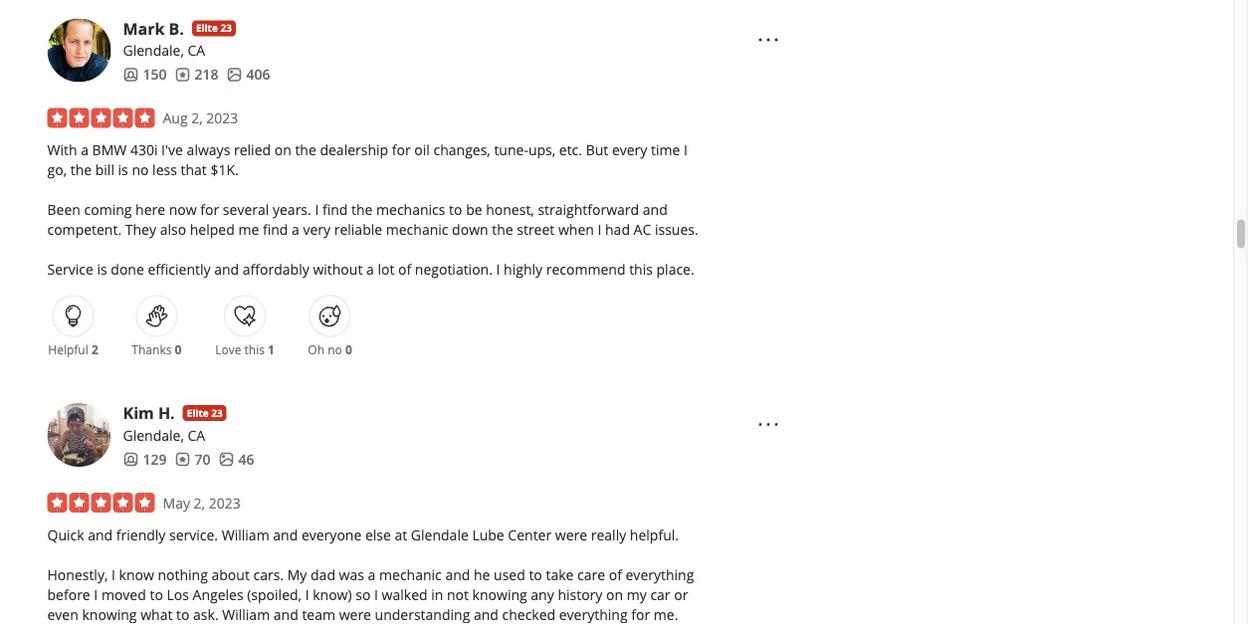 Task type: vqa. For each thing, say whether or not it's contained in the screenshot.
Kim H.'s Photos element
yes



Task type: describe. For each thing, give the bounding box(es) containing it.
without
[[313, 260, 363, 279]]

that
[[181, 160, 207, 179]]

checked
[[502, 605, 555, 624]]

not
[[447, 585, 469, 604]]

with a bmw 430i i've always relied on the dealership for oil changes, tune-ups, etc. but every time i go, the bill is no less that $1k.
[[47, 141, 688, 179]]

down
[[452, 220, 488, 239]]

everyone
[[301, 525, 362, 544]]

street
[[517, 220, 555, 239]]

about
[[212, 565, 250, 584]]

mechanic inside been coming here now for several years. i find the mechanics to be honest, straightforward and competent. they also helped me find a very reliable mechanic down the street when i had ac issues.
[[386, 220, 448, 239]]

understanding
[[375, 605, 470, 624]]

to up any
[[529, 565, 542, 584]]

mark
[[123, 18, 165, 39]]

photos element for mark b.
[[226, 64, 270, 84]]

1 horizontal spatial knowing
[[472, 585, 527, 604]]

i left highly
[[496, 260, 500, 279]]

glendale, for kim
[[123, 426, 184, 445]]

moved
[[101, 585, 146, 604]]

me
[[238, 220, 259, 239]]

dealership
[[320, 141, 388, 159]]

here
[[135, 200, 165, 219]]

photo of kim h. image
[[47, 403, 111, 467]]

2 0 from the left
[[345, 341, 352, 358]]

may 2, 2023
[[163, 493, 241, 512]]

go,
[[47, 160, 67, 179]]

glendale
[[411, 525, 469, 544]]

elite 23 glendale, ca for h.
[[123, 406, 223, 445]]

i down the my on the left
[[305, 585, 309, 604]]

kim
[[123, 402, 154, 424]]

1 vertical spatial no
[[328, 341, 342, 358]]

friends element for mark
[[123, 64, 167, 84]]

car
[[650, 585, 670, 604]]

my
[[287, 565, 307, 584]]

0 horizontal spatial knowing
[[82, 605, 137, 624]]

to up what
[[150, 585, 163, 604]]

5 star rating image for mark b.
[[47, 108, 155, 128]]

i left the had
[[598, 220, 602, 239]]

even
[[47, 605, 78, 624]]

a inside honestly, i know nothing about cars. my dad was a mechanic and he used to take care of everything before i moved to los angeles (spoiled, i know) so i walked in not knowing any history on my car or even knowing what to ask. william and team were understanding and checked everything for m
[[368, 565, 376, 584]]

tune-
[[494, 141, 528, 159]]

also
[[160, 220, 186, 239]]

i up the very
[[315, 200, 319, 219]]

2023 for b.
[[206, 109, 238, 128]]

honestly,
[[47, 565, 108, 584]]

0 vertical spatial william
[[222, 525, 269, 544]]

cars.
[[253, 565, 284, 584]]

ac
[[634, 220, 651, 239]]

time
[[651, 141, 680, 159]]

before
[[47, 585, 90, 604]]

center
[[508, 525, 552, 544]]

430i
[[130, 141, 158, 159]]

been
[[47, 200, 80, 219]]

my
[[627, 585, 647, 604]]

to down los
[[176, 605, 190, 624]]

mark b.
[[123, 18, 184, 39]]

know)
[[313, 585, 352, 604]]

2, for kim h.
[[194, 493, 205, 512]]

5 star rating image for kim h.
[[47, 493, 155, 513]]

really
[[591, 525, 626, 544]]

h.
[[158, 402, 175, 424]]

negotiation.
[[415, 260, 493, 279]]

years.
[[273, 200, 311, 219]]

mechanics
[[376, 200, 445, 219]]

when
[[558, 220, 594, 239]]

0 vertical spatial everything
[[626, 565, 694, 584]]

ups,
[[528, 141, 556, 159]]

a inside been coming here now for several years. i find the mechanics to be honest, straightforward and competent. they also helped me find a very reliable mechanic down the street when i had ac issues.
[[292, 220, 299, 239]]

(spoiled,
[[247, 585, 302, 604]]

no inside with a bmw 430i i've always relied on the dealership for oil changes, tune-ups, etc. but every time i go, the bill is no less that $1k.
[[132, 160, 149, 179]]

150
[[143, 65, 167, 84]]

friends element for kim
[[123, 449, 167, 469]]

dad
[[311, 565, 335, 584]]

place.
[[656, 260, 694, 279]]

(0 reactions) element for oh no 0
[[345, 341, 352, 358]]

0 vertical spatial of
[[398, 260, 411, 279]]

menu image
[[757, 412, 780, 436]]

with
[[47, 141, 77, 159]]

know
[[119, 565, 154, 584]]

so
[[356, 585, 371, 604]]

care
[[577, 565, 605, 584]]

competent.
[[47, 220, 122, 239]]

elite for mark b.
[[196, 22, 218, 35]]

oil
[[414, 141, 430, 159]]

los
[[167, 585, 189, 604]]

on inside honestly, i know nothing about cars. my dad was a mechanic and he used to take care of everything before i moved to los angeles (spoiled, i know) so i walked in not knowing any history on my car or even knowing what to ask. william and team were understanding and checked everything for m
[[606, 585, 623, 604]]

the left the bill
[[70, 160, 92, 179]]

any
[[531, 585, 554, 604]]

406
[[246, 65, 270, 84]]

kim h. link
[[123, 402, 175, 424]]

efficiently
[[148, 260, 211, 279]]

photo of mark b. image
[[47, 19, 111, 82]]

70
[[195, 450, 210, 469]]

i down honestly,
[[94, 585, 98, 604]]

and up "not"
[[445, 565, 470, 584]]

he
[[474, 565, 490, 584]]

16 review v2 image
[[175, 451, 191, 467]]

but
[[586, 141, 608, 159]]

was
[[339, 565, 364, 584]]

now
[[169, 200, 197, 219]]

photos element for kim h.
[[218, 449, 254, 469]]

quick and friendly service. william and everyone else at glendale lube center were really helpful.
[[47, 525, 679, 544]]

1 horizontal spatial were
[[555, 525, 587, 544]]

0 vertical spatial this
[[629, 260, 653, 279]]

16 friends v2 image for kim h.
[[123, 451, 139, 467]]

lube
[[472, 525, 504, 544]]

reviews element for kim h.
[[175, 449, 210, 469]]

oh
[[308, 341, 325, 358]]

several
[[223, 200, 269, 219]]

service.
[[169, 525, 218, 544]]



Task type: locate. For each thing, give the bounding box(es) containing it.
were left really
[[555, 525, 587, 544]]

reviews element right 150
[[175, 64, 218, 84]]

i
[[684, 141, 688, 159], [315, 200, 319, 219], [598, 220, 602, 239], [496, 260, 500, 279], [111, 565, 115, 584], [94, 585, 98, 604], [305, 585, 309, 604], [374, 585, 378, 604]]

0 horizontal spatial is
[[97, 260, 107, 279]]

1 vertical spatial this
[[244, 341, 265, 358]]

16 review v2 image
[[175, 67, 191, 83]]

0 vertical spatial find
[[322, 200, 348, 219]]

a left lot
[[366, 260, 374, 279]]

1 vertical spatial find
[[263, 220, 288, 239]]

elite 23 glendale, ca
[[123, 22, 232, 60], [123, 406, 223, 445]]

0 horizontal spatial on
[[274, 141, 291, 159]]

0 vertical spatial on
[[274, 141, 291, 159]]

(0 reactions) element
[[175, 341, 182, 358], [345, 341, 352, 358]]

find up the very
[[322, 200, 348, 219]]

1 horizontal spatial is
[[118, 160, 128, 179]]

2 vertical spatial for
[[631, 605, 650, 624]]

1 0 from the left
[[175, 341, 182, 358]]

for down my
[[631, 605, 650, 624]]

i up moved
[[111, 565, 115, 584]]

else
[[365, 525, 391, 544]]

coming
[[84, 200, 132, 219]]

2
[[91, 341, 98, 358]]

5 star rating image
[[47, 108, 155, 128], [47, 493, 155, 513]]

2 glendale, from the top
[[123, 426, 184, 445]]

0 right oh
[[345, 341, 352, 358]]

the left dealership
[[295, 141, 316, 159]]

elite 23 glendale, ca for b.
[[123, 22, 232, 60]]

love
[[215, 341, 241, 358]]

0 vertical spatial 16 friends v2 image
[[123, 67, 139, 83]]

b.
[[169, 18, 184, 39]]

1 horizontal spatial 0
[[345, 341, 352, 358]]

1 vertical spatial everything
[[559, 605, 628, 624]]

they
[[125, 220, 156, 239]]

aug 2, 2023
[[163, 109, 238, 128]]

$1k.
[[210, 160, 239, 179]]

2 horizontal spatial for
[[631, 605, 650, 624]]

1 vertical spatial photos element
[[218, 449, 254, 469]]

0 vertical spatial elite 23 link
[[192, 21, 236, 37]]

0 horizontal spatial find
[[263, 220, 288, 239]]

1 horizontal spatial find
[[322, 200, 348, 219]]

been coming here now for several years. i find the mechanics to be honest, straightforward and competent. they also helped me find a very reliable mechanic down the street when i had ac issues.
[[47, 200, 698, 239]]

straightforward
[[538, 200, 639, 219]]

1 vertical spatial 23
[[211, 406, 223, 420]]

photos element
[[226, 64, 270, 84], [218, 449, 254, 469]]

always
[[187, 141, 230, 159]]

and down helped
[[214, 260, 239, 279]]

0 vertical spatial 23
[[220, 22, 232, 35]]

service is done efficiently and affordably without a lot of negotiation. i highly recommend this place.
[[47, 260, 694, 279]]

16 photos v2 image for h.
[[218, 451, 234, 467]]

ca for mark b.
[[188, 41, 205, 60]]

walked
[[382, 585, 428, 604]]

this
[[629, 260, 653, 279], [244, 341, 265, 358]]

0
[[175, 341, 182, 358], [345, 341, 352, 358]]

2023 for h.
[[209, 493, 241, 512]]

23 right the h.
[[211, 406, 223, 420]]

0 vertical spatial elite
[[196, 22, 218, 35]]

1 vertical spatial friends element
[[123, 449, 167, 469]]

1 vertical spatial is
[[97, 260, 107, 279]]

and down he
[[474, 605, 499, 624]]

issues.
[[655, 220, 698, 239]]

46
[[238, 450, 254, 469]]

16 friends v2 image
[[123, 67, 139, 83], [123, 451, 139, 467]]

what
[[141, 605, 173, 624]]

to inside been coming here now for several years. i find the mechanics to be honest, straightforward and competent. they also helped me find a very reliable mechanic down the street when i had ac issues.
[[449, 200, 462, 219]]

2 friends element from the top
[[123, 449, 167, 469]]

oh no 0
[[308, 341, 352, 358]]

1 ca from the top
[[188, 41, 205, 60]]

for left oil
[[392, 141, 411, 159]]

1 5 star rating image from the top
[[47, 108, 155, 128]]

friends element
[[123, 64, 167, 84], [123, 449, 167, 469]]

for up helped
[[200, 200, 219, 219]]

elite right the h.
[[187, 406, 209, 420]]

everything down history
[[559, 605, 628, 624]]

2 elite 23 glendale, ca from the top
[[123, 406, 223, 445]]

everything
[[626, 565, 694, 584], [559, 605, 628, 624]]

23 right b.
[[220, 22, 232, 35]]

lot
[[378, 260, 394, 279]]

william down angeles on the left bottom
[[222, 605, 270, 624]]

reviews element for mark b.
[[175, 64, 218, 84]]

1 horizontal spatial for
[[392, 141, 411, 159]]

1 vertical spatial elite 23 link
[[183, 405, 227, 421]]

1 vertical spatial 2023
[[209, 493, 241, 512]]

everything up car
[[626, 565, 694, 584]]

no right oh
[[328, 341, 342, 358]]

1 vertical spatial elite
[[187, 406, 209, 420]]

for inside with a bmw 430i i've always relied on the dealership for oil changes, tune-ups, etc. but every time i go, the bill is no less that $1k.
[[392, 141, 411, 159]]

of right lot
[[398, 260, 411, 279]]

photos element containing 406
[[226, 64, 270, 84]]

16 photos v2 image for b.
[[226, 67, 242, 83]]

take
[[546, 565, 574, 584]]

0 vertical spatial glendale,
[[123, 41, 184, 60]]

i inside with a bmw 430i i've always relied on the dealership for oil changes, tune-ups, etc. but every time i go, the bill is no less that $1k.
[[684, 141, 688, 159]]

1 vertical spatial mechanic
[[379, 565, 442, 584]]

2 ca from the top
[[188, 426, 205, 445]]

elite 23 glendale, ca up 16 review v2 icon
[[123, 406, 223, 445]]

0 vertical spatial 16 photos v2 image
[[226, 67, 242, 83]]

friends element containing 150
[[123, 64, 167, 84]]

quick
[[47, 525, 84, 544]]

service
[[47, 260, 93, 279]]

knowing down used
[[472, 585, 527, 604]]

glendale, down mark b. link
[[123, 41, 184, 60]]

a right the was
[[368, 565, 376, 584]]

on right relied
[[274, 141, 291, 159]]

5 star rating image up quick
[[47, 493, 155, 513]]

were inside honestly, i know nothing about cars. my dad was a mechanic and he used to take care of everything before i moved to los angeles (spoiled, i know) so i walked in not knowing any history on my car or even knowing what to ask. william and team were understanding and checked everything for m
[[339, 605, 371, 624]]

highly
[[504, 260, 543, 279]]

0 vertical spatial photos element
[[226, 64, 270, 84]]

and up ac
[[643, 200, 668, 219]]

(0 reactions) element for thanks 0
[[175, 341, 182, 358]]

menu image
[[757, 28, 780, 52]]

for
[[392, 141, 411, 159], [200, 200, 219, 219], [631, 605, 650, 624]]

0 vertical spatial reviews element
[[175, 64, 218, 84]]

this left the (1 reaction) element
[[244, 341, 265, 358]]

glendale,
[[123, 41, 184, 60], [123, 426, 184, 445]]

0 horizontal spatial of
[[398, 260, 411, 279]]

1 vertical spatial 16 friends v2 image
[[123, 451, 139, 467]]

16 photos v2 image
[[226, 67, 242, 83], [218, 451, 234, 467]]

done
[[111, 260, 144, 279]]

2, right may
[[194, 493, 205, 512]]

1 vertical spatial 5 star rating image
[[47, 493, 155, 513]]

1 vertical spatial william
[[222, 605, 270, 624]]

the
[[295, 141, 316, 159], [70, 160, 92, 179], [351, 200, 373, 219], [492, 220, 513, 239]]

no
[[132, 160, 149, 179], [328, 341, 342, 358]]

1 (0 reactions) element from the left
[[175, 341, 182, 358]]

1 16 friends v2 image from the top
[[123, 67, 139, 83]]

to left the be
[[449, 200, 462, 219]]

at
[[395, 525, 407, 544]]

16 friends v2 image for mark b.
[[123, 67, 139, 83]]

1 elite 23 glendale, ca from the top
[[123, 22, 232, 60]]

helpful 2
[[48, 341, 98, 358]]

0 right thanks
[[175, 341, 182, 358]]

relied
[[234, 141, 271, 159]]

mechanic down "mechanics"
[[386, 220, 448, 239]]

0 horizontal spatial (0 reactions) element
[[175, 341, 182, 358]]

0 vertical spatial knowing
[[472, 585, 527, 604]]

23 for kim h.
[[211, 406, 223, 420]]

0 vertical spatial were
[[555, 525, 587, 544]]

0 vertical spatial 2023
[[206, 109, 238, 128]]

16 photos v2 image left 406
[[226, 67, 242, 83]]

0 vertical spatial elite 23 glendale, ca
[[123, 22, 232, 60]]

a right "with"
[[81, 141, 89, 159]]

to
[[449, 200, 462, 219], [529, 565, 542, 584], [150, 585, 163, 604], [176, 605, 190, 624]]

0 vertical spatial friends element
[[123, 64, 167, 84]]

reviews element containing 218
[[175, 64, 218, 84]]

affordably
[[243, 260, 309, 279]]

is inside with a bmw 430i i've always relied on the dealership for oil changes, tune-ups, etc. but every time i go, the bill is no less that $1k.
[[118, 160, 128, 179]]

0 horizontal spatial were
[[339, 605, 371, 624]]

find down years.
[[263, 220, 288, 239]]

i right time
[[684, 141, 688, 159]]

2 reviews element from the top
[[175, 449, 210, 469]]

0 vertical spatial is
[[118, 160, 128, 179]]

mark b. link
[[123, 18, 184, 39]]

were down so
[[339, 605, 371, 624]]

0 horizontal spatial no
[[132, 160, 149, 179]]

is left done
[[97, 260, 107, 279]]

1 vertical spatial reviews element
[[175, 449, 210, 469]]

photos element right 218
[[226, 64, 270, 84]]

1 vertical spatial for
[[200, 200, 219, 219]]

team
[[302, 605, 335, 624]]

knowing
[[472, 585, 527, 604], [82, 605, 137, 624]]

(0 reactions) element right oh
[[345, 341, 352, 358]]

1 friends element from the top
[[123, 64, 167, 84]]

2 (0 reactions) element from the left
[[345, 341, 352, 358]]

a
[[81, 141, 89, 159], [292, 220, 299, 239], [366, 260, 374, 279], [368, 565, 376, 584]]

of
[[398, 260, 411, 279], [609, 565, 622, 584]]

bill
[[95, 160, 114, 179]]

and up the my on the left
[[273, 525, 298, 544]]

photos element containing 46
[[218, 449, 254, 469]]

0 vertical spatial no
[[132, 160, 149, 179]]

of right care
[[609, 565, 622, 584]]

ca up 218
[[188, 41, 205, 60]]

ca for kim h.
[[188, 426, 205, 445]]

elite 23 link right b.
[[192, 21, 236, 37]]

william inside honestly, i know nothing about cars. my dad was a mechanic and he used to take care of everything before i moved to los angeles (spoiled, i know) so i walked in not knowing any history on my car or even knowing what to ask. william and team were understanding and checked everything for m
[[222, 605, 270, 624]]

0 horizontal spatial this
[[244, 341, 265, 358]]

less
[[152, 160, 177, 179]]

for inside been coming here now for several years. i find the mechanics to be honest, straightforward and competent. they also helped me find a very reliable mechanic down the street when i had ac issues.
[[200, 200, 219, 219]]

etc.
[[559, 141, 582, 159]]

for inside honestly, i know nothing about cars. my dad was a mechanic and he used to take care of everything before i moved to los angeles (spoiled, i know) so i walked in not knowing any history on my car or even knowing what to ask. william and team were understanding and checked everything for m
[[631, 605, 650, 624]]

2, for mark b.
[[191, 109, 203, 128]]

(1 reaction) element
[[268, 341, 275, 358]]

(0 reactions) element right thanks
[[175, 341, 182, 358]]

helpful.
[[630, 525, 679, 544]]

elite right b.
[[196, 22, 218, 35]]

aug
[[163, 109, 188, 128]]

5 star rating image up bmw
[[47, 108, 155, 128]]

2,
[[191, 109, 203, 128], [194, 493, 205, 512]]

on left my
[[606, 585, 623, 604]]

of inside honestly, i know nothing about cars. my dad was a mechanic and he used to take care of everything before i moved to los angeles (spoiled, i know) so i walked in not knowing any history on my car or even knowing what to ask. william and team were understanding and checked everything for m
[[609, 565, 622, 584]]

on
[[274, 141, 291, 159], [606, 585, 623, 604]]

reviews element right 129
[[175, 449, 210, 469]]

elite for kim h.
[[187, 406, 209, 420]]

1 horizontal spatial (0 reactions) element
[[345, 341, 352, 358]]

the down honest, at top
[[492, 220, 513, 239]]

2 5 star rating image from the top
[[47, 493, 155, 513]]

friends element left 16 review v2 image
[[123, 64, 167, 84]]

0 horizontal spatial 0
[[175, 341, 182, 358]]

elite 23 link for kim h.
[[183, 405, 227, 421]]

friendly
[[116, 525, 166, 544]]

had
[[605, 220, 630, 239]]

1 horizontal spatial of
[[609, 565, 622, 584]]

helpful
[[48, 341, 88, 358]]

the up "reliable"
[[351, 200, 373, 219]]

elite 23 link for mark b.
[[192, 21, 236, 37]]

(2 reactions) element
[[91, 341, 98, 358]]

on inside with a bmw 430i i've always relied on the dealership for oil changes, tune-ups, etc. but every time i go, the bill is no less that $1k.
[[274, 141, 291, 159]]

16 friends v2 image left 129
[[123, 451, 139, 467]]

were
[[555, 525, 587, 544], [339, 605, 371, 624]]

and inside been coming here now for several years. i find the mechanics to be honest, straightforward and competent. they also helped me find a very reliable mechanic down the street when i had ac issues.
[[643, 200, 668, 219]]

1 reviews element from the top
[[175, 64, 218, 84]]

love this 1
[[215, 341, 275, 358]]

friends element left 16 review v2 icon
[[123, 449, 167, 469]]

elite 23 glendale, ca up 16 review v2 image
[[123, 22, 232, 60]]

a down years.
[[292, 220, 299, 239]]

1 vertical spatial glendale,
[[123, 426, 184, 445]]

1 vertical spatial elite 23 glendale, ca
[[123, 406, 223, 445]]

1 horizontal spatial on
[[606, 585, 623, 604]]

may
[[163, 493, 190, 512]]

2023 up service.
[[209, 493, 241, 512]]

16 photos v2 image left 46
[[218, 451, 234, 467]]

0 vertical spatial mechanic
[[386, 220, 448, 239]]

i right so
[[374, 585, 378, 604]]

2023 up always in the left of the page
[[206, 109, 238, 128]]

1 vertical spatial ca
[[188, 426, 205, 445]]

2, right aug
[[191, 109, 203, 128]]

1 vertical spatial knowing
[[82, 605, 137, 624]]

mechanic up walked
[[379, 565, 442, 584]]

friends element containing 129
[[123, 449, 167, 469]]

william up about
[[222, 525, 269, 544]]

is right the bill
[[118, 160, 128, 179]]

0 vertical spatial 5 star rating image
[[47, 108, 155, 128]]

2 16 friends v2 image from the top
[[123, 451, 139, 467]]

1 vertical spatial on
[[606, 585, 623, 604]]

changes,
[[433, 141, 490, 159]]

1 vertical spatial 2,
[[194, 493, 205, 512]]

a inside with a bmw 430i i've always relied on the dealership for oil changes, tune-ups, etc. but every time i go, the bill is no less that $1k.
[[81, 141, 89, 159]]

16 friends v2 image left 150
[[123, 67, 139, 83]]

recommend
[[546, 260, 626, 279]]

elite 23 link right the h.
[[183, 405, 227, 421]]

1 horizontal spatial no
[[328, 341, 342, 358]]

0 horizontal spatial for
[[200, 200, 219, 219]]

no down 430i
[[132, 160, 149, 179]]

ca up the 70
[[188, 426, 205, 445]]

helped
[[190, 220, 235, 239]]

photos element right the 70
[[218, 449, 254, 469]]

1
[[268, 341, 275, 358]]

and
[[643, 200, 668, 219], [214, 260, 239, 279], [88, 525, 113, 544], [273, 525, 298, 544], [445, 565, 470, 584], [274, 605, 298, 624], [474, 605, 499, 624]]

glendale, for mark
[[123, 41, 184, 60]]

and down (spoiled,
[[274, 605, 298, 624]]

be
[[466, 200, 482, 219]]

thanks 0
[[132, 341, 182, 358]]

0 vertical spatial for
[[392, 141, 411, 159]]

ca
[[188, 41, 205, 60], [188, 426, 205, 445]]

reviews element
[[175, 64, 218, 84], [175, 449, 210, 469]]

angeles
[[193, 585, 243, 604]]

and right quick
[[88, 525, 113, 544]]

1 vertical spatial were
[[339, 605, 371, 624]]

i've
[[161, 141, 183, 159]]

elite 23 link
[[192, 21, 236, 37], [183, 405, 227, 421]]

reliable
[[334, 220, 382, 239]]

mechanic inside honestly, i know nothing about cars. my dad was a mechanic and he used to take care of everything before i moved to los angeles (spoiled, i know) so i walked in not knowing any history on my car or even knowing what to ask. william and team were understanding and checked everything for m
[[379, 565, 442, 584]]

this left place.
[[629, 260, 653, 279]]

1 glendale, from the top
[[123, 41, 184, 60]]

23 for mark b.
[[220, 22, 232, 35]]

1 horizontal spatial this
[[629, 260, 653, 279]]

glendale, down kim h.
[[123, 426, 184, 445]]

knowing down moved
[[82, 605, 137, 624]]

0 vertical spatial 2,
[[191, 109, 203, 128]]

1 vertical spatial of
[[609, 565, 622, 584]]

kim h.
[[123, 402, 175, 424]]

1 vertical spatial 16 photos v2 image
[[218, 451, 234, 467]]

0 vertical spatial ca
[[188, 41, 205, 60]]

reviews element containing 70
[[175, 449, 210, 469]]



